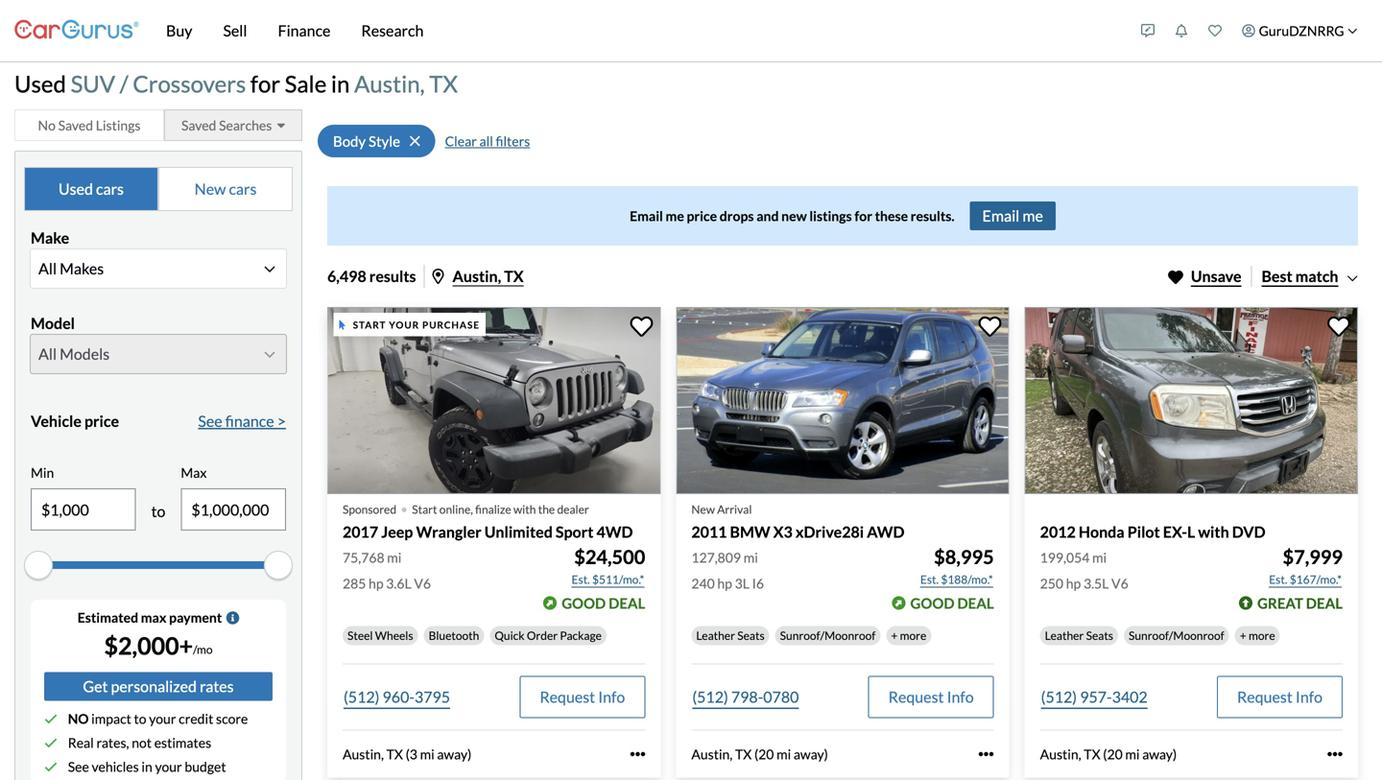 Task type: vqa. For each thing, say whether or not it's contained in the screenshot.
online to the right
no



Task type: describe. For each thing, give the bounding box(es) containing it.
3 request info from the left
[[1238, 688, 1323, 707]]

chevron down image
[[1348, 26, 1358, 36]]

1 sunroof/moonroof from the left
[[780, 629, 876, 643]]

mi inside 199,054 mi 250 hp 3.5l v6
[[1093, 550, 1107, 566]]

0 vertical spatial in
[[331, 70, 350, 97]]

unsave
[[1192, 267, 1242, 285]]

austin, tx
[[453, 267, 524, 285]]

info for ·
[[598, 688, 625, 707]]

austin, tx button
[[433, 267, 524, 285]]

$24,500 est. $511/mo.*
[[572, 546, 646, 587]]

1 leather from the left
[[696, 629, 735, 643]]

sponsored
[[343, 503, 397, 517]]

3 info from the left
[[1296, 688, 1323, 707]]

cargurus logo homepage link image
[[14, 3, 139, 58]]

score
[[216, 711, 248, 727]]

tx down (512) 957-3402 button
[[1084, 746, 1101, 763]]

est. inside $7,999 est. $167/mo.*
[[1270, 573, 1288, 587]]

austin, for ellipsis h image
[[1041, 746, 1082, 763]]

1 more from the left
[[900, 629, 927, 643]]

me for email me price drops and new listings for these results.
[[666, 208, 684, 224]]

>
[[277, 412, 286, 430]]

request info for arrival
[[889, 688, 974, 707]]

email for email me price drops and new listings for these results.
[[630, 208, 663, 224]]

/
[[120, 70, 128, 97]]

max
[[181, 465, 207, 481]]

1 leather seats from the left
[[696, 629, 765, 643]]

deal for ·
[[609, 595, 646, 612]]

searches
[[219, 117, 272, 133]]

austin, tx (20 mi away) for ellipsis h icon for arrival
[[692, 746, 829, 763]]

your for see vehicles in your budget
[[155, 759, 182, 776]]

good deal for ·
[[562, 595, 646, 612]]

good for arrival
[[911, 595, 955, 612]]

min
[[31, 465, 54, 481]]

see for see finance >
[[198, 412, 222, 430]]

get personalized rates button
[[44, 673, 273, 702]]

250
[[1041, 576, 1064, 592]]

0 horizontal spatial price
[[84, 412, 119, 430]]

ellipsis h image for ·
[[630, 747, 646, 763]]

results.
[[911, 208, 955, 224]]

used cars
[[59, 179, 124, 198]]

3.5l
[[1084, 576, 1109, 592]]

max
[[141, 610, 167, 626]]

est. $511/mo.* button
[[571, 570, 646, 589]]

3402
[[1113, 688, 1148, 707]]

estimated
[[78, 610, 138, 626]]

personalized
[[111, 678, 197, 696]]

$511/mo.*
[[593, 573, 645, 587]]

(512) 960-3795
[[344, 688, 450, 707]]

v6 for $7,999
[[1112, 576, 1129, 592]]

gurudznrrg
[[1260, 23, 1345, 39]]

1 vertical spatial to
[[134, 711, 146, 727]]

hp inside 199,054 mi 250 hp 3.5l v6
[[1067, 576, 1081, 592]]

steel
[[348, 629, 373, 643]]

saved cars image
[[1209, 24, 1223, 37]]

3 request from the left
[[1238, 688, 1293, 707]]

austin, for ellipsis h icon for arrival
[[692, 746, 733, 763]]

199,054 mi 250 hp 3.5l v6
[[1041, 550, 1129, 592]]

798-
[[732, 688, 764, 707]]

clear
[[445, 133, 477, 149]]

$2,000+ /mo
[[104, 632, 213, 661]]

3 deal from the left
[[1307, 595, 1343, 612]]

body style button
[[318, 125, 436, 157]]

body style
[[333, 132, 400, 150]]

gurudznrrg menu
[[1132, 4, 1368, 58]]

1 horizontal spatial price
[[687, 208, 717, 224]]

$167/mo.*
[[1290, 573, 1342, 587]]

2012
[[1041, 523, 1076, 542]]

with for honda
[[1199, 523, 1230, 542]]

new cars
[[195, 179, 257, 198]]

get
[[83, 678, 108, 696]]

vehicle price
[[31, 412, 119, 430]]

6,498 results
[[327, 267, 416, 285]]

Min text field
[[32, 490, 135, 530]]

estimates
[[154, 735, 211, 751]]

email me price drops and new listings for these results.
[[630, 208, 955, 224]]

2 leather from the left
[[1045, 629, 1084, 643]]

$188/mo.*
[[941, 573, 994, 587]]

mouse pointer image
[[339, 320, 345, 330]]

3 (512) from the left
[[1042, 688, 1078, 707]]

tx down (512) 798-0780 button
[[736, 746, 752, 763]]

these
[[875, 208, 908, 224]]

0780
[[764, 688, 799, 707]]

dvd
[[1233, 523, 1266, 542]]

3l
[[735, 576, 750, 592]]

start inside sponsored · start online, finalize with the dealer 2017 jeep wrangler unlimited sport 4wd
[[412, 503, 437, 517]]

austin, down 'research' popup button
[[354, 70, 425, 97]]

info circle image
[[226, 612, 239, 625]]

mi right the (3
[[420, 746, 435, 763]]

all
[[480, 133, 493, 149]]

info for arrival
[[947, 688, 974, 707]]

listings
[[810, 208, 852, 224]]

3795
[[415, 688, 450, 707]]

your for no impact to your credit score
[[149, 711, 176, 727]]

quick
[[495, 629, 525, 643]]

email for email me
[[983, 206, 1020, 225]]

good deal for arrival
[[911, 595, 994, 612]]

mi inside 75,768 mi 285 hp 3.6l v6
[[387, 550, 402, 566]]

2 leather seats from the left
[[1045, 629, 1114, 643]]

listings
[[96, 117, 141, 133]]

style
[[369, 132, 400, 150]]

$7,999
[[1283, 546, 1343, 569]]

gurudznrrg menu item
[[1233, 4, 1368, 58]]

no
[[38, 117, 56, 133]]

est. for ·
[[572, 573, 590, 587]]

great
[[1258, 595, 1304, 612]]

285
[[343, 576, 366, 592]]

127,809
[[692, 550, 741, 566]]

online,
[[440, 503, 473, 517]]

2 + more from the left
[[1240, 629, 1276, 643]]

sport
[[556, 523, 594, 542]]

make
[[31, 228, 69, 247]]

2 check image from the top
[[44, 737, 58, 750]]

used suv / crossovers for sale in austin, tx
[[14, 70, 458, 97]]

hp for arrival
[[718, 576, 733, 592]]

filters
[[496, 133, 530, 149]]

2011
[[692, 523, 727, 542]]

wrangler
[[416, 523, 482, 542]]

request info button for ·
[[520, 676, 646, 719]]

vehicles
[[92, 759, 139, 776]]

1 seats from the left
[[738, 629, 765, 643]]

finance
[[225, 412, 274, 430]]

(512) for ·
[[344, 688, 380, 707]]

tx right 'map marker alt' icon
[[504, 267, 524, 285]]

hp for ·
[[369, 576, 384, 592]]

$8,995
[[934, 546, 994, 569]]

est. for arrival
[[921, 573, 939, 587]]

purchase
[[422, 319, 480, 331]]

buy
[[166, 21, 192, 40]]

good for ·
[[562, 595, 606, 612]]

map marker alt image
[[433, 269, 444, 284]]

i6
[[752, 576, 764, 592]]

0 horizontal spatial start
[[353, 319, 386, 331]]

new cars button
[[158, 167, 293, 211]]

(512) for arrival
[[693, 688, 729, 707]]

finalize
[[475, 503, 511, 517]]

no
[[68, 711, 89, 727]]

saved searches
[[181, 117, 272, 133]]

tx left the (3
[[387, 746, 403, 763]]

away) for arrival
[[794, 746, 829, 763]]

research button
[[346, 0, 439, 61]]



Task type: locate. For each thing, give the bounding box(es) containing it.
email right results.
[[983, 206, 1020, 225]]

credit
[[179, 711, 213, 727]]

1 good deal from the left
[[562, 595, 646, 612]]

cars inside used cars button
[[96, 179, 124, 198]]

2 + from the left
[[1240, 629, 1247, 643]]

0 horizontal spatial me
[[666, 208, 684, 224]]

2 cars from the left
[[229, 179, 257, 198]]

0 horizontal spatial good
[[562, 595, 606, 612]]

1 horizontal spatial away)
[[794, 746, 829, 763]]

1 request info from the left
[[540, 688, 625, 707]]

cars for new cars
[[229, 179, 257, 198]]

hp inside "127,809 mi 240 hp 3l i6"
[[718, 576, 733, 592]]

mi down "jeep"
[[387, 550, 402, 566]]

1 est. from the left
[[572, 573, 590, 587]]

0 horizontal spatial for
[[251, 70, 280, 97]]

$24,500
[[574, 546, 646, 569]]

mi inside "127,809 mi 240 hp 3l i6"
[[744, 550, 758, 566]]

1 horizontal spatial ellipsis h image
[[979, 747, 994, 763]]

0 horizontal spatial hp
[[369, 576, 384, 592]]

0 horizontal spatial est.
[[572, 573, 590, 587]]

1 horizontal spatial est.
[[921, 573, 939, 587]]

open notifications image
[[1175, 24, 1189, 37]]

0 horizontal spatial in
[[142, 759, 152, 776]]

2 seats from the left
[[1087, 629, 1114, 643]]

v6 right the 3.5l
[[1112, 576, 1129, 592]]

2 (512) from the left
[[693, 688, 729, 707]]

$2,000+
[[104, 632, 193, 661]]

1 horizontal spatial leather
[[1045, 629, 1084, 643]]

good deal down est. $188/mo.* button
[[911, 595, 994, 612]]

3.6l
[[386, 576, 412, 592]]

v6 inside 199,054 mi 250 hp 3.5l v6
[[1112, 576, 1129, 592]]

2 horizontal spatial est.
[[1270, 573, 1288, 587]]

leather down 250
[[1045, 629, 1084, 643]]

in down not
[[142, 759, 152, 776]]

new for new cars
[[195, 179, 226, 198]]

request for ·
[[540, 688, 595, 707]]

2 good deal from the left
[[911, 595, 994, 612]]

1 horizontal spatial request
[[889, 688, 944, 707]]

(512)
[[344, 688, 380, 707], [693, 688, 729, 707], [1042, 688, 1078, 707]]

order
[[527, 629, 558, 643]]

0 horizontal spatial leather
[[696, 629, 735, 643]]

email left drops
[[630, 208, 663, 224]]

hp right 285
[[369, 576, 384, 592]]

bmw
[[730, 523, 771, 542]]

2 request info from the left
[[889, 688, 974, 707]]

cars down searches
[[229, 179, 257, 198]]

for left the these
[[855, 208, 873, 224]]

1 horizontal spatial in
[[331, 70, 350, 97]]

1 horizontal spatial v6
[[1112, 576, 1129, 592]]

menu bar
[[139, 0, 1132, 61]]

0 horizontal spatial to
[[134, 711, 146, 727]]

(20 down 798-
[[755, 746, 774, 763]]

(20 for ellipsis h icon for arrival
[[755, 746, 774, 763]]

sunroof/moonroof up 0780
[[780, 629, 876, 643]]

good deal down est. $511/mo.* button
[[562, 595, 646, 612]]

mi down 0780
[[777, 746, 791, 763]]

0 horizontal spatial good deal
[[562, 595, 646, 612]]

0 horizontal spatial + more
[[891, 629, 927, 643]]

cars down listings
[[96, 179, 124, 198]]

1 vertical spatial price
[[84, 412, 119, 430]]

great deal
[[1258, 595, 1343, 612]]

1 saved from the left
[[58, 117, 93, 133]]

sell button
[[208, 0, 263, 61]]

new arrival 2011 bmw x3 xdrive28i awd
[[692, 503, 905, 542]]

Max text field
[[182, 490, 285, 530]]

0 horizontal spatial request info button
[[520, 676, 646, 719]]

est. left $188/mo.*
[[921, 573, 939, 587]]

tx up clear
[[429, 70, 458, 97]]

1 horizontal spatial more
[[1249, 629, 1276, 643]]

quick order package
[[495, 629, 602, 643]]

deal down $511/mo.* on the bottom left of page
[[609, 595, 646, 612]]

steel wheels
[[348, 629, 413, 643]]

1 horizontal spatial see
[[198, 412, 222, 430]]

start right ·
[[412, 503, 437, 517]]

+
[[891, 629, 898, 643], [1240, 629, 1247, 643]]

2 hp from the left
[[718, 576, 733, 592]]

(512) left 960-
[[344, 688, 380, 707]]

0 horizontal spatial (20
[[755, 746, 774, 763]]

me inside button
[[1023, 206, 1044, 225]]

1 (20 from the left
[[755, 746, 774, 763]]

1 horizontal spatial saved
[[181, 117, 216, 133]]

1 horizontal spatial with
[[1199, 523, 1230, 542]]

austin, for ellipsis h icon related to ·
[[343, 746, 384, 763]]

0 vertical spatial new
[[195, 179, 226, 198]]

(512) 798-0780 button
[[692, 676, 800, 719]]

arrival
[[717, 503, 752, 517]]

check image
[[44, 761, 58, 774]]

1 hp from the left
[[369, 576, 384, 592]]

0 horizontal spatial leather seats
[[696, 629, 765, 643]]

saved inside button
[[181, 117, 216, 133]]

2 more from the left
[[1249, 629, 1276, 643]]

suv
[[71, 70, 115, 97]]

0 horizontal spatial cars
[[96, 179, 124, 198]]

saved down crossovers
[[181, 117, 216, 133]]

hp right 250
[[1067, 576, 1081, 592]]

0 vertical spatial for
[[251, 70, 280, 97]]

away) for ·
[[437, 746, 472, 763]]

see finance > link
[[198, 410, 286, 433]]

1 horizontal spatial info
[[947, 688, 974, 707]]

1 horizontal spatial start
[[412, 503, 437, 517]]

jeep
[[381, 523, 413, 542]]

0 horizontal spatial info
[[598, 688, 625, 707]]

used for used suv / crossovers for sale in austin, tx
[[14, 70, 66, 97]]

austin, tx (20 mi away) down 798-
[[692, 746, 829, 763]]

1 vertical spatial start
[[412, 503, 437, 517]]

austin, down (512) 957-3402 button
[[1041, 746, 1082, 763]]

2 (20 from the left
[[1104, 746, 1123, 763]]

v6 inside 75,768 mi 285 hp 3.6l v6
[[414, 576, 431, 592]]

1 horizontal spatial cars
[[229, 179, 257, 198]]

pilot
[[1128, 523, 1161, 542]]

1 v6 from the left
[[414, 576, 431, 592]]

used inside button
[[59, 179, 93, 198]]

1 (512) from the left
[[344, 688, 380, 707]]

deal down '$167/mo.*'
[[1307, 595, 1343, 612]]

leather seats down the 3.5l
[[1045, 629, 1114, 643]]

1 horizontal spatial to
[[151, 502, 166, 521]]

1 horizontal spatial deal
[[958, 595, 994, 612]]

1 vertical spatial used
[[59, 179, 93, 198]]

more down great
[[1249, 629, 1276, 643]]

1 horizontal spatial (20
[[1104, 746, 1123, 763]]

in right sale
[[331, 70, 350, 97]]

est. down $24,500
[[572, 573, 590, 587]]

austin, tx (20 mi away) for ellipsis h image
[[1041, 746, 1177, 763]]

used cars button
[[24, 167, 158, 211]]

away) down 0780
[[794, 746, 829, 763]]

1 horizontal spatial for
[[855, 208, 873, 224]]

75,768 mi 285 hp 3.6l v6
[[343, 550, 431, 592]]

2 horizontal spatial hp
[[1067, 576, 1081, 592]]

3 away) from the left
[[1143, 746, 1177, 763]]

the
[[538, 503, 555, 517]]

info
[[598, 688, 625, 707], [947, 688, 974, 707], [1296, 688, 1323, 707]]

email me
[[983, 206, 1044, 225]]

1 horizontal spatial request info button
[[869, 676, 994, 719]]

to left max text field
[[151, 502, 166, 521]]

2 horizontal spatial away)
[[1143, 746, 1177, 763]]

est. up great
[[1270, 573, 1288, 587]]

1 ellipsis h image from the left
[[630, 747, 646, 763]]

2 horizontal spatial deal
[[1307, 595, 1343, 612]]

est. inside $24,500 est. $511/mo.*
[[572, 573, 590, 587]]

austin, left the (3
[[343, 746, 384, 763]]

+ more
[[891, 629, 927, 643], [1240, 629, 1276, 643]]

0 horizontal spatial request info
[[540, 688, 625, 707]]

(512) left 957-
[[1042, 688, 1078, 707]]

2 horizontal spatial (512)
[[1042, 688, 1078, 707]]

gray 2011 bmw x3 xdrive28i awd suv / crossover all-wheel drive automatic image
[[676, 307, 1010, 495]]

with
[[514, 503, 536, 517], [1199, 523, 1230, 542]]

1 vertical spatial with
[[1199, 523, 1230, 542]]

gray 2012 honda pilot ex-l with dvd suv / crossover front-wheel drive automatic image
[[1025, 307, 1359, 495]]

2 good from the left
[[911, 595, 955, 612]]

caret down image
[[277, 119, 285, 132]]

2 info from the left
[[947, 688, 974, 707]]

no impact to your credit score
[[68, 711, 248, 727]]

0 horizontal spatial saved
[[58, 117, 93, 133]]

sunroof/moonroof up 3402
[[1129, 629, 1225, 643]]

new down saved searches
[[195, 179, 226, 198]]

2 est. from the left
[[921, 573, 939, 587]]

1 vertical spatial see
[[68, 759, 89, 776]]

75,768
[[343, 550, 385, 566]]

1 horizontal spatial hp
[[718, 576, 733, 592]]

check image left the no
[[44, 713, 58, 726]]

see finance >
[[198, 412, 286, 430]]

2 request info button from the left
[[869, 676, 994, 719]]

away) down 3402
[[1143, 746, 1177, 763]]

0 vertical spatial price
[[687, 208, 717, 224]]

1 check image from the top
[[44, 713, 58, 726]]

real
[[68, 735, 94, 751]]

1 horizontal spatial good
[[911, 595, 955, 612]]

0 horizontal spatial more
[[900, 629, 927, 643]]

budget
[[185, 759, 226, 776]]

0 horizontal spatial email
[[630, 208, 663, 224]]

2 v6 from the left
[[1112, 576, 1129, 592]]

ellipsis h image
[[1328, 747, 1343, 763]]

x3
[[774, 523, 793, 542]]

2 away) from the left
[[794, 746, 829, 763]]

0 vertical spatial check image
[[44, 713, 58, 726]]

with right the l
[[1199, 523, 1230, 542]]

rates
[[200, 678, 234, 696]]

request info for ·
[[540, 688, 625, 707]]

2 vertical spatial your
[[155, 759, 182, 776]]

for left sale
[[251, 70, 280, 97]]

request info button
[[520, 676, 646, 719], [869, 676, 994, 719], [1218, 676, 1343, 719]]

menu bar containing buy
[[139, 0, 1132, 61]]

0 vertical spatial see
[[198, 412, 222, 430]]

request for arrival
[[889, 688, 944, 707]]

price right the vehicle
[[84, 412, 119, 430]]

xdrive28i
[[796, 523, 864, 542]]

see down the real
[[68, 759, 89, 776]]

2 horizontal spatial request
[[1238, 688, 1293, 707]]

deal for arrival
[[958, 595, 994, 612]]

est. $188/mo.* button
[[920, 570, 994, 589]]

ellipsis h image
[[630, 747, 646, 763], [979, 747, 994, 763]]

hp left 3l
[[718, 576, 733, 592]]

see vehicles in your budget
[[68, 759, 226, 776]]

2 sunroof/moonroof from the left
[[1129, 629, 1225, 643]]

1 good from the left
[[562, 595, 606, 612]]

add a car review image
[[1142, 24, 1155, 37]]

1 austin, tx (20 mi away) from the left
[[692, 746, 829, 763]]

price left drops
[[687, 208, 717, 224]]

me
[[1023, 206, 1044, 225], [666, 208, 684, 224]]

email me button
[[970, 201, 1056, 230]]

0 vertical spatial to
[[151, 502, 166, 521]]

1 cars from the left
[[96, 179, 124, 198]]

+ more down great
[[1240, 629, 1276, 643]]

199,054
[[1041, 550, 1090, 566]]

0 horizontal spatial new
[[195, 179, 226, 198]]

2 request from the left
[[889, 688, 944, 707]]

1 horizontal spatial me
[[1023, 206, 1044, 225]]

ex-
[[1164, 523, 1188, 542]]

2 saved from the left
[[181, 117, 216, 133]]

0 vertical spatial used
[[14, 70, 66, 97]]

vehicle
[[31, 412, 82, 430]]

not
[[132, 735, 152, 751]]

unlimited
[[485, 523, 553, 542]]

start your purchase
[[353, 319, 480, 331]]

1 vertical spatial for
[[855, 208, 873, 224]]

austin, tx (20 mi away) down 957-
[[1041, 746, 1177, 763]]

(512) left 798-
[[693, 688, 729, 707]]

used up the make
[[59, 179, 93, 198]]

more down est. $188/mo.* button
[[900, 629, 927, 643]]

1 request info button from the left
[[520, 676, 646, 719]]

1 horizontal spatial good deal
[[911, 595, 994, 612]]

1 + more from the left
[[891, 629, 927, 643]]

1 horizontal spatial seats
[[1087, 629, 1114, 643]]

real rates, not estimates
[[68, 735, 211, 751]]

0 horizontal spatial v6
[[414, 576, 431, 592]]

0 horizontal spatial request
[[540, 688, 595, 707]]

used
[[14, 70, 66, 97], [59, 179, 93, 198]]

v6 right 3.6l
[[414, 576, 431, 592]]

v6
[[414, 576, 431, 592], [1112, 576, 1129, 592]]

+ more down est. $188/mo.* button
[[891, 629, 927, 643]]

0 vertical spatial your
[[389, 319, 420, 331]]

0 vertical spatial with
[[514, 503, 536, 517]]

no saved listings
[[38, 117, 141, 133]]

1 horizontal spatial sunroof/moonroof
[[1129, 629, 1225, 643]]

see left finance
[[198, 412, 222, 430]]

estimated max payment
[[78, 610, 222, 626]]

results
[[370, 267, 416, 285]]

2 horizontal spatial request info
[[1238, 688, 1323, 707]]

1 vertical spatial your
[[149, 711, 176, 727]]

seats down i6
[[738, 629, 765, 643]]

3 request info button from the left
[[1218, 676, 1343, 719]]

1 horizontal spatial (512)
[[693, 688, 729, 707]]

mi down "honda"
[[1093, 550, 1107, 566]]

check image up check image
[[44, 737, 58, 750]]

away) right the (3
[[437, 746, 472, 763]]

$7,999 est. $167/mo.*
[[1270, 546, 1343, 587]]

1 vertical spatial in
[[142, 759, 152, 776]]

1 + from the left
[[891, 629, 898, 643]]

your up estimates
[[149, 711, 176, 727]]

1 horizontal spatial new
[[692, 503, 715, 517]]

0 horizontal spatial see
[[68, 759, 89, 776]]

sunroof/moonroof
[[780, 629, 876, 643], [1129, 629, 1225, 643]]

good up package
[[562, 595, 606, 612]]

used for used cars
[[59, 179, 93, 198]]

0 horizontal spatial deal
[[609, 595, 646, 612]]

rates,
[[96, 735, 129, 751]]

mi down 3402
[[1126, 746, 1140, 763]]

good down est. $188/mo.* button
[[911, 595, 955, 612]]

ellipsis h image for arrival
[[979, 747, 994, 763]]

with left the
[[514, 503, 536, 517]]

2 austin, tx (20 mi away) from the left
[[1041, 746, 1177, 763]]

new inside button
[[195, 179, 226, 198]]

with for ·
[[514, 503, 536, 517]]

used up the no
[[14, 70, 66, 97]]

$8,995 est. $188/mo.*
[[921, 546, 994, 587]]

0 horizontal spatial seats
[[738, 629, 765, 643]]

2 horizontal spatial info
[[1296, 688, 1323, 707]]

0 horizontal spatial austin, tx (20 mi away)
[[692, 746, 829, 763]]

2 horizontal spatial request info button
[[1218, 676, 1343, 719]]

1 horizontal spatial leather seats
[[1045, 629, 1114, 643]]

0 horizontal spatial +
[[891, 629, 898, 643]]

your left purchase
[[389, 319, 420, 331]]

with inside sponsored · start online, finalize with the dealer 2017 jeep wrangler unlimited sport 4wd
[[514, 503, 536, 517]]

body
[[333, 132, 366, 150]]

v6 for $24,500
[[414, 576, 431, 592]]

0 horizontal spatial ellipsis h image
[[630, 747, 646, 763]]

saved right the no
[[58, 117, 93, 133]]

cargurus logo homepage link link
[[14, 3, 139, 58]]

payment
[[169, 610, 222, 626]]

1 request from the left
[[540, 688, 595, 707]]

(512) 798-0780
[[693, 688, 799, 707]]

start right the mouse pointer icon
[[353, 319, 386, 331]]

new for new arrival 2011 bmw x3 xdrive28i awd
[[692, 503, 715, 517]]

check image
[[44, 713, 58, 726], [44, 737, 58, 750]]

your down estimates
[[155, 759, 182, 776]]

seats down the 3.5l
[[1087, 629, 1114, 643]]

(512) 960-3795 button
[[343, 676, 451, 719]]

0 vertical spatial start
[[353, 319, 386, 331]]

cars inside new cars button
[[229, 179, 257, 198]]

austin, down (512) 798-0780 button
[[692, 746, 733, 763]]

hp inside 75,768 mi 285 hp 3.6l v6
[[369, 576, 384, 592]]

(20 for ellipsis h image
[[1104, 746, 1123, 763]]

user icon image
[[1243, 24, 1256, 37]]

austin, tx (20 mi away)
[[692, 746, 829, 763], [1041, 746, 1177, 763]]

1 deal from the left
[[609, 595, 646, 612]]

cars for used cars
[[96, 179, 124, 198]]

2 ellipsis h image from the left
[[979, 747, 994, 763]]

austin, right 'map marker alt' icon
[[453, 267, 501, 285]]

get personalized rates
[[83, 678, 234, 696]]

2 deal from the left
[[958, 595, 994, 612]]

deal down $188/mo.*
[[958, 595, 994, 612]]

research
[[361, 21, 424, 40]]

times image
[[410, 133, 420, 149]]

unsave button
[[1168, 265, 1242, 288]]

3 est. from the left
[[1270, 573, 1288, 587]]

new
[[195, 179, 226, 198], [692, 503, 715, 517]]

to up real rates, not estimates
[[134, 711, 146, 727]]

1 horizontal spatial request info
[[889, 688, 974, 707]]

(3
[[406, 746, 418, 763]]

1 horizontal spatial + more
[[1240, 629, 1276, 643]]

good deal
[[562, 595, 646, 612], [911, 595, 994, 612]]

·
[[400, 491, 408, 525]]

1 info from the left
[[598, 688, 625, 707]]

0 horizontal spatial with
[[514, 503, 536, 517]]

dealer
[[557, 503, 589, 517]]

see for see vehicles in your budget
[[68, 759, 89, 776]]

leather seats down 3l
[[696, 629, 765, 643]]

(512) 957-3402
[[1042, 688, 1148, 707]]

email inside email me button
[[983, 206, 1020, 225]]

awd
[[867, 523, 905, 542]]

1 horizontal spatial email
[[983, 206, 1020, 225]]

leather down 240
[[696, 629, 735, 643]]

3 hp from the left
[[1067, 576, 1081, 592]]

seats
[[738, 629, 765, 643], [1087, 629, 1114, 643]]

new inside the new arrival 2011 bmw x3 xdrive28i awd
[[692, 503, 715, 517]]

1 vertical spatial check image
[[44, 737, 58, 750]]

0 horizontal spatial (512)
[[344, 688, 380, 707]]

request info button for arrival
[[869, 676, 994, 719]]

billet silver metallic clearcoat 2017 jeep wrangler unlimited sport 4wd suv / crossover four-wheel drive 5-speed automatic image
[[327, 307, 661, 495]]

0 horizontal spatial sunroof/moonroof
[[780, 629, 876, 643]]

me for email me
[[1023, 206, 1044, 225]]

wheels
[[375, 629, 413, 643]]

finance
[[278, 21, 331, 40]]

0 horizontal spatial away)
[[437, 746, 472, 763]]

model
[[31, 314, 75, 333]]

mi down bmw
[[744, 550, 758, 566]]

leather seats
[[696, 629, 765, 643], [1045, 629, 1114, 643]]

(20 down 957-
[[1104, 746, 1123, 763]]

1 away) from the left
[[437, 746, 472, 763]]

1 horizontal spatial austin, tx (20 mi away)
[[1041, 746, 1177, 763]]

est. inside '$8,995 est. $188/mo.*'
[[921, 573, 939, 587]]

1 horizontal spatial +
[[1240, 629, 1247, 643]]

new up 2011
[[692, 503, 715, 517]]

1 vertical spatial new
[[692, 503, 715, 517]]



